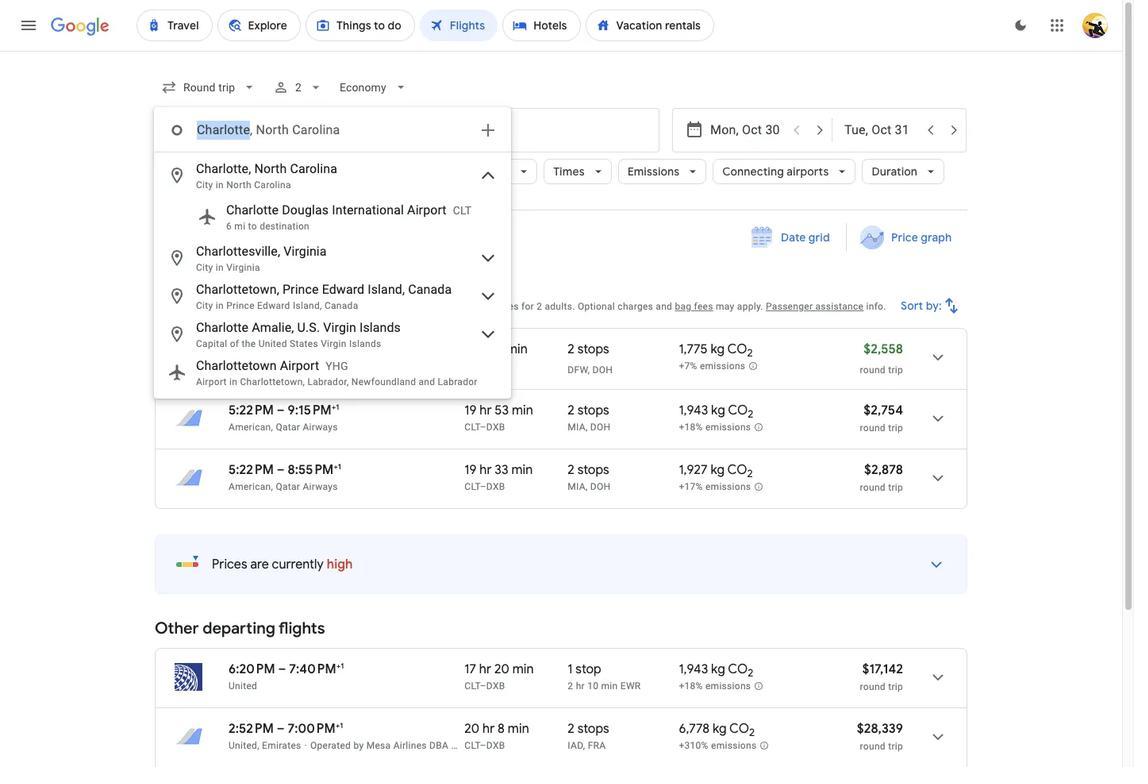 Task type: vqa. For each thing, say whether or not it's contained in the screenshot.
2:46 PM
yes



Task type: locate. For each thing, give the bounding box(es) containing it.
airport
[[408, 203, 447, 218], [280, 358, 319, 373], [196, 376, 227, 388]]

2 horizontal spatial united
[[451, 740, 480, 751]]

2 airways from the top
[[303, 422, 338, 433]]

hr for 19 hr 53 min clt – dxb
[[480, 403, 492, 419]]

3 city from the top
[[196, 300, 213, 311]]

learn more about ranking image
[[337, 299, 351, 314]]

10
[[588, 681, 599, 692]]

, down layover (1 of 2) is a 1 hr 15 min layover at miami international airport in miami. layover (2 of 2) is a 1 hr 30 min layover at hamad international airport in doha. element at the bottom of the page
[[586, 481, 588, 492]]

mia
[[568, 422, 586, 433], [568, 481, 586, 492]]

– inside 19 hr 53 min clt – dxb
[[480, 422, 487, 433]]

flights for other departing flights
[[279, 619, 325, 639]]

total duration 17 hr 20 min. element
[[465, 662, 568, 680]]

labrador
[[438, 376, 478, 388]]

north for charlotte,
[[255, 161, 287, 176]]

– inside the 5:22 pm – 9:15 pm + 1
[[277, 403, 285, 419]]

, for 1,775
[[588, 365, 590, 376]]

carolina for charlotte, north carolina city in north carolina
[[290, 161, 338, 176]]

min right 33
[[512, 462, 533, 478]]

apply.
[[738, 301, 764, 312]]

1 vertical spatial canada
[[325, 300, 359, 311]]

+ up the arrival time: 7:00 pm on  tuesday, october 31. text box
[[336, 661, 341, 671]]

1 down arrival time: 9:15 pm on  tuesday, october 31. text box at the bottom left of the page
[[338, 461, 342, 472]]

charlotte,
[[196, 161, 251, 176]]

+18% up 6,778
[[679, 681, 703, 692]]

2 vertical spatial doh
[[591, 481, 611, 492]]

airports
[[787, 164, 830, 179]]

2 2 stops mia , doh from the top
[[568, 462, 611, 492]]

charlotte inside charlotte douglas international airport clt 6 mi to destination
[[226, 203, 279, 218]]

0 vertical spatial islands
[[360, 320, 401, 335]]

1 horizontal spatial prices
[[360, 301, 388, 312]]

22 hr 9 min
[[465, 342, 528, 357]]

dxb inside the 19 hr 33 min clt – dxb
[[487, 481, 506, 492]]

19 inside 19 hr 53 min clt – dxb
[[465, 403, 477, 419]]

8:55 pm inside 2:46 pm – 8:55 pm + 1 delayed 4 hr
[[289, 342, 335, 357]]

1 vertical spatial +18%
[[679, 681, 703, 692]]

yhg
[[326, 360, 349, 373]]

qatar
[[276, 365, 300, 376], [276, 422, 300, 433], [276, 481, 300, 492]]

min for 19 hr 53 min clt – dxb
[[512, 403, 534, 419]]

main content
[[155, 223, 968, 767]]

0 vertical spatial departing
[[192, 276, 264, 296]]

0 vertical spatial 5:22 pm
[[229, 403, 274, 419]]

north right the ‌, at the left top
[[256, 122, 289, 137]]

hr
[[481, 342, 494, 357], [397, 344, 406, 355], [480, 403, 492, 419], [480, 462, 492, 478], [480, 662, 492, 677], [576, 681, 585, 692], [483, 721, 495, 737]]

price for price graph
[[892, 230, 919, 245]]

1,775 kg co 2
[[679, 342, 754, 360]]

1 stops from the top
[[578, 342, 610, 357]]

2 inside the 2 stops dfw , doh
[[568, 342, 575, 357]]

1 horizontal spatial price
[[892, 230, 919, 245]]

+18% emissions for 1 stop
[[679, 681, 752, 692]]

1 left stop
[[568, 662, 573, 677]]

9:15 pm
[[288, 403, 332, 419]]

charlottetown, prince edward island, canada option
[[155, 277, 511, 315]]

0 horizontal spatial fees
[[500, 301, 519, 312]]

charlottesville,
[[196, 244, 280, 259]]

1 trip from the top
[[889, 365, 904, 376]]

1 +18% emissions from the top
[[679, 422, 752, 433]]

1 vertical spatial edward
[[257, 300, 290, 311]]

in down the best departing flights
[[216, 300, 224, 311]]

+ inside the 5:22 pm – 9:15 pm + 1
[[332, 402, 336, 412]]

1 horizontal spatial airport
[[280, 358, 319, 373]]

charlottetown, up leaves charlotte douglas international airport at 5:22 pm on monday, october 30 and arrives at dubai international airport at 9:15 pm on tuesday, october 31. element
[[240, 376, 305, 388]]

0 vertical spatial qatar
[[276, 365, 300, 376]]

2 up the dfw
[[568, 342, 575, 357]]

round
[[861, 365, 886, 376], [861, 423, 886, 434], [861, 482, 886, 493], [861, 681, 886, 693], [861, 741, 886, 752]]

dxb inside 20 hr 8 min clt – dxb
[[487, 740, 506, 751]]

clt inside 17 hr 20 min clt – dxb
[[465, 681, 480, 692]]

0 vertical spatial 8:55 pm
[[289, 342, 335, 357]]

trip for $28,339
[[889, 741, 904, 752]]

kg inside 1,775 kg co 2
[[711, 342, 725, 357]]

3 stops from the top
[[578, 462, 610, 478]]

2 vertical spatial united
[[451, 740, 480, 751]]

stops for 6,778
[[578, 721, 610, 737]]

5:22 pm inside 5:22 pm – 8:55 pm + 1
[[229, 462, 274, 478]]

1 american, qatar airways from the top
[[229, 365, 338, 376]]

+
[[492, 301, 497, 312], [335, 341, 339, 351], [332, 402, 336, 412], [334, 461, 338, 472], [336, 661, 341, 671], [336, 720, 340, 731]]

round inside $2,558 round trip
[[861, 365, 886, 376]]

2 vertical spatial north
[[227, 179, 252, 191]]

1 vertical spatial 5:22 pm
[[229, 462, 274, 478]]

0 vertical spatial 1,943 kg co 2
[[679, 403, 754, 421]]

1,775
[[679, 342, 708, 357]]

virgin up yhg
[[321, 338, 347, 349]]

carolina
[[292, 122, 340, 137], [290, 161, 338, 176], [254, 179, 291, 191]]

1 airways from the top
[[303, 365, 338, 376]]

doh right the dfw
[[593, 365, 613, 376]]

8:55 pm inside 5:22 pm – 8:55 pm + 1
[[288, 462, 334, 478]]

departure time: 5:22 pm. text field inside the leaves charlotte douglas international airport at 5:22 pm on monday, october 30 and arrives at dubai international airport at 8:55 pm on tuesday, october 31. element
[[229, 462, 274, 478]]

min inside 19 hr 53 min clt – dxb
[[512, 403, 534, 419]]

20
[[495, 662, 510, 677], [465, 721, 480, 737]]

1 vertical spatial airways
[[303, 422, 338, 433]]

+18% emissions
[[679, 422, 752, 433], [679, 681, 752, 692]]

2 inside 2 stops iad , fra
[[568, 721, 575, 737]]

2 stops mia , doh down layover (1 of 2) is a 1 hr 15 min layover at miami international airport in miami. layover (2 of 2) is a 1 hr 30 min layover at hamad international airport in doha. element at the bottom of the page
[[568, 462, 611, 492]]

1 horizontal spatial prince
[[283, 282, 319, 297]]

city down all filters on the top left of the page
[[196, 179, 213, 191]]

2 +18% emissions from the top
[[679, 681, 752, 692]]

7:40 pm
[[289, 662, 336, 677]]

min inside the 19 hr 33 min clt – dxb
[[512, 462, 533, 478]]

airport for charlotte douglas international airport
[[408, 203, 447, 218]]

5:22 pm inside the 5:22 pm – 9:15 pm + 1
[[229, 403, 274, 419]]

0 vertical spatial 2 stops mia , doh
[[568, 403, 611, 433]]

to
[[248, 221, 257, 232]]

1 horizontal spatial virginia
[[284, 244, 327, 259]]

2878 US dollars text field
[[865, 462, 904, 478]]

1 vertical spatial charlottetown,
[[240, 376, 305, 388]]

min for 19 hr 33 min clt – dxb
[[512, 462, 533, 478]]

1 vertical spatial departing
[[203, 619, 275, 639]]

arrival time: 8:55 pm on  tuesday, october 31. text field for 2:46 pm
[[289, 341, 342, 357]]

2 dxb from the top
[[487, 481, 506, 492]]

emissions for $2,754
[[706, 422, 752, 433]]

6,778
[[679, 721, 710, 737]]

– down total duration 19 hr 53 min. element in the bottom of the page
[[480, 422, 487, 433]]

1 vertical spatial prince
[[227, 300, 255, 311]]

0 vertical spatial airways
[[303, 365, 338, 376]]

1 5:22 pm from the top
[[229, 403, 274, 419]]

leaves charlotte douglas international airport at 5:22 pm on monday, october 30 and arrives at dubai international airport at 9:15 pm on tuesday, october 31. element
[[229, 402, 339, 419]]

+ inside 2:46 pm – 8:55 pm + 1 delayed 4 hr
[[335, 341, 339, 351]]

19 for 19 hr 53 min
[[465, 403, 477, 419]]

2
[[296, 81, 302, 94], [537, 301, 543, 312], [568, 342, 575, 357], [748, 346, 754, 360], [568, 403, 575, 419], [748, 408, 754, 421], [568, 462, 575, 478], [748, 467, 754, 481], [748, 667, 754, 680], [568, 681, 574, 692], [568, 721, 575, 737], [750, 726, 755, 740]]

hr inside 1 stop 2 hr 10 min ewr
[[576, 681, 585, 692]]

united,
[[229, 740, 260, 751]]

prices are currently high
[[212, 557, 353, 573]]

4 2 stops flight. element from the top
[[568, 721, 610, 739]]

None search field
[[154, 68, 968, 399]]

53
[[495, 403, 509, 419]]

high
[[327, 557, 353, 573]]

hr inside 2:46 pm – 8:55 pm + 1 delayed 4 hr
[[397, 344, 406, 355]]

1 vertical spatial island,
[[293, 300, 322, 311]]

emirates
[[262, 740, 301, 751]]

hr inside 17 hr 20 min clt – dxb
[[480, 662, 492, 677]]

– down 'total duration 17 hr 20 min.' element
[[480, 681, 487, 692]]

0 horizontal spatial airlines
[[333, 164, 373, 179]]

total duration 22 hr 9 min. element
[[465, 342, 568, 364]]

mia down total duration 19 hr 33 min. element
[[568, 481, 586, 492]]

round inside $28,339 round trip
[[861, 741, 886, 752]]

islands left 4
[[349, 338, 382, 349]]

co up +7% emissions
[[728, 342, 748, 357]]

1 vertical spatial doh
[[591, 422, 611, 433]]

co inside the 1,927 kg co 2
[[728, 462, 748, 478]]

1 1,943 from the top
[[679, 403, 709, 419]]

stops inside 2 stops iad , fra
[[578, 721, 610, 737]]

qatar down leaves charlotte douglas international airport at 2:46 pm on monday, october 30 and arrives at dubai international airport at 8:55 pm on tuesday, october 31. element
[[276, 365, 300, 376]]

american, down the 5:22 pm – 9:15 pm + 1
[[229, 422, 273, 433]]

3 dxb from the top
[[487, 681, 506, 692]]

0 vertical spatial prince
[[283, 282, 319, 297]]

include
[[391, 301, 423, 312]]

trip down 2754 us dollars text box
[[889, 423, 904, 434]]

departing up on
[[192, 276, 264, 296]]

passenger
[[766, 301, 814, 312]]

2754 US dollars text field
[[864, 403, 904, 419]]

3 airways from the top
[[303, 481, 338, 492]]

and left labrador
[[419, 376, 435, 388]]

2 vertical spatial city
[[196, 300, 213, 311]]

0 vertical spatial charlotte
[[226, 203, 279, 218]]

0 vertical spatial +18% emissions
[[679, 422, 752, 433]]

stops inside the 2 stops dfw , doh
[[578, 342, 610, 357]]

1 vertical spatial charlotte
[[196, 320, 249, 335]]

virginia
[[284, 244, 327, 259], [227, 262, 260, 273]]

2 qatar from the top
[[276, 422, 300, 433]]

1 2 stops flight. element from the top
[[568, 342, 610, 364]]

city up the best departing flights
[[196, 262, 213, 273]]

1 vertical spatial american,
[[229, 422, 273, 433]]

hr inside the 19 hr 33 min clt – dxb
[[480, 462, 492, 478]]

airlines left dba
[[394, 740, 427, 751]]

hr for 17 hr 20 min clt – dxb
[[480, 662, 492, 677]]

Arrival time: 9:15 PM on  Tuesday, October 31. text field
[[288, 402, 339, 419]]

dxb inside 19 hr 53 min clt – dxb
[[487, 422, 506, 433]]

leaves charlotte douglas international airport at 2:52 pm on monday, october 30 and arrives at dubai international airport at 7:00 pm on tuesday, october 31. element
[[229, 720, 343, 737]]

clt inside 20 hr 8 min clt – dxb
[[465, 740, 480, 751]]

1 vertical spatial airlines
[[394, 740, 427, 751]]

north
[[256, 122, 289, 137], [255, 161, 287, 176], [227, 179, 252, 191]]

qatar down the 5:22 pm – 9:15 pm + 1
[[276, 422, 300, 433]]

0 vertical spatial 20
[[495, 662, 510, 677]]

graph
[[921, 230, 952, 245]]

mia for 19 hr 33 min
[[568, 481, 586, 492]]

kg inside 6,778 kg co 2
[[713, 721, 727, 737]]

total duration 20 hr 8 min. element
[[465, 721, 568, 739]]

price inside popup button
[[484, 164, 511, 179]]

stops for 1,943
[[578, 403, 610, 419]]

airport right international
[[408, 203, 447, 218]]

currently
[[272, 557, 324, 573]]

, inside 2 stops iad , fra
[[584, 740, 586, 751]]

2 vertical spatial qatar
[[276, 481, 300, 492]]

flights up convenience
[[268, 276, 314, 296]]

leaves charlotte douglas international airport at 5:22 pm on monday, october 30 and arrives at dubai international airport at 8:55 pm on tuesday, october 31. element
[[229, 461, 342, 478]]

dxb for 8
[[487, 740, 506, 751]]

prince
[[283, 282, 319, 297], [227, 300, 255, 311]]

0 vertical spatial +18%
[[679, 422, 703, 433]]

– inside 17 hr 20 min clt – dxb
[[480, 681, 487, 692]]

co for $17,142
[[729, 662, 748, 677]]

departure time: 5:22 pm. text field down the 5:22 pm – 9:15 pm + 1
[[229, 462, 274, 478]]

flight details. leaves charlotte douglas international airport at 5:22 pm on monday, october 30 and arrives at dubai international airport at 9:15 pm on tuesday, october 31. image
[[920, 400, 958, 438]]

co for $2,754
[[729, 403, 748, 419]]

round for $17,142
[[861, 681, 886, 693]]

price graph
[[892, 230, 952, 245]]

2 stops flight. element down the dfw
[[568, 403, 610, 421]]

round down $28,339 text box
[[861, 741, 886, 752]]

1 vertical spatial american, qatar airways
[[229, 422, 338, 433]]

more details image
[[918, 546, 956, 584]]

min inside 20 hr 8 min clt – dxb
[[508, 721, 530, 737]]

1 vertical spatial 2 stops mia , doh
[[568, 462, 611, 492]]

0 vertical spatial flights
[[268, 276, 314, 296]]

carolina down stops
[[254, 179, 291, 191]]

in inside charlotte, north carolina city in north carolina
[[216, 179, 224, 191]]

1 inside "6:20 pm – 7:40 pm + 1"
[[341, 661, 344, 671]]

2 +18% from the top
[[679, 681, 703, 692]]

2 departure time: 5:22 pm. text field from the top
[[229, 462, 274, 478]]

charlotte
[[226, 203, 279, 218], [196, 320, 249, 335]]

carolina right stops
[[290, 161, 338, 176]]

5 trip from the top
[[889, 741, 904, 752]]

, left fra
[[584, 740, 586, 751]]

1 vertical spatial virgin
[[321, 338, 347, 349]]

doh for 19 hr 33 min
[[591, 481, 611, 492]]

+18% for stop
[[679, 681, 703, 692]]

1 horizontal spatial fees
[[695, 301, 714, 312]]

+7%
[[679, 361, 698, 372]]

airways
[[303, 365, 338, 376], [303, 422, 338, 433], [303, 481, 338, 492]]

clt inside charlotte douglas international airport clt 6 mi to destination
[[453, 204, 472, 217]]

19 hr 33 min clt – dxb
[[465, 462, 533, 492]]

1 horizontal spatial united
[[259, 338, 287, 349]]

american, qatar airways down the leaves charlotte douglas international airport at 5:22 pm on monday, october 30 and arrives at dubai international airport at 8:55 pm on tuesday, october 31. element
[[229, 481, 338, 492]]

, inside the 2 stops dfw , doh
[[588, 365, 590, 376]]

– down leaves charlotte douglas international airport at 5:22 pm on monday, october 30 and arrives at dubai international airport at 9:15 pm on tuesday, october 31. element
[[277, 462, 285, 478]]

round inside $2,754 round trip
[[861, 423, 886, 434]]

2 1,943 kg co 2 from the top
[[679, 662, 754, 680]]

qatar down the leaves charlotte douglas international airport at 5:22 pm on monday, october 30 and arrives at dubai international airport at 8:55 pm on tuesday, october 31. element
[[276, 481, 300, 492]]

hr left 10
[[576, 681, 585, 692]]

2 1,943 from the top
[[679, 662, 709, 677]]

1 inside the 5:22 pm – 9:15 pm + 1
[[336, 402, 339, 412]]

1 vertical spatial 1,943
[[679, 662, 709, 677]]

stops up the "layover (1 of 2) is a 1 hr 15 min layover at miami international airport in miami. layover (2 of 2) is a 1 hr 10 min layover at hamad international airport in doha." element
[[578, 462, 610, 478]]

american, down departure time: 2:46 pm. text field
[[229, 365, 273, 376]]

0 vertical spatial price
[[484, 164, 511, 179]]

6
[[226, 221, 232, 232]]

departure time: 5:22 pm. text field for 9:15 pm
[[229, 403, 274, 419]]

for
[[522, 301, 534, 312]]

prince down the best departing flights
[[227, 300, 255, 311]]

doh down layover (1 of 2) is a 2 hr 3 min layover at dallas/fort worth international airport in dallas. layover (2 of 2) is a 1 hr 25 min layover at hamad international airport in doha. element
[[591, 422, 611, 433]]

+18%
[[679, 422, 703, 433], [679, 681, 703, 692]]

2 up ‌, north carolina
[[296, 81, 302, 94]]

hr left 33
[[480, 462, 492, 478]]

+ inside "6:20 pm – 7:40 pm + 1"
[[336, 661, 341, 671]]

0 vertical spatial united
[[259, 338, 287, 349]]

2 vertical spatial american,
[[229, 481, 273, 492]]

19 left 53
[[465, 403, 477, 419]]

1 vertical spatial airport
[[280, 358, 319, 373]]

0 vertical spatial edward
[[322, 282, 365, 297]]

co inside 1,775 kg co 2
[[728, 342, 748, 357]]

min for 17 hr 20 min clt – dxb
[[513, 662, 534, 677]]

kg inside the 1,927 kg co 2
[[711, 462, 725, 478]]

+ inside 5:22 pm – 8:55 pm + 1
[[334, 461, 338, 472]]

3 2 stops flight. element from the top
[[568, 462, 610, 481]]

based
[[190, 301, 217, 312]]

flights
[[268, 276, 314, 296], [279, 619, 325, 639]]

+ up yhg
[[335, 341, 339, 351]]

1,943 kg co 2 up 6,778 kg co 2
[[679, 662, 754, 680]]

0 vertical spatial 1,943
[[679, 403, 709, 419]]

2558 US dollars text field
[[864, 342, 904, 357]]

2 stops flight. element
[[568, 342, 610, 364], [568, 403, 610, 421], [568, 462, 610, 481], [568, 721, 610, 739]]

3 round from the top
[[861, 482, 886, 493]]

charlottetown, inside charlottetown, prince edward island, canada city in prince edward island, canada
[[196, 282, 279, 297]]

None field
[[155, 73, 264, 102], [334, 73, 415, 102], [155, 73, 264, 102], [334, 73, 415, 102]]

price inside button
[[892, 230, 919, 245]]

20 inside 20 hr 8 min clt – dxb
[[465, 721, 480, 737]]

change appearance image
[[1002, 6, 1040, 44]]

2 vertical spatial airport
[[196, 376, 227, 388]]

co for $28,339
[[730, 721, 750, 737]]

city inside charlotte, north carolina city in north carolina
[[196, 179, 213, 191]]

1 mia from the top
[[568, 422, 586, 433]]

1 vertical spatial 8:55 pm
[[288, 462, 334, 478]]

28339 US dollars text field
[[857, 721, 904, 737]]

trip inside $2,558 round trip
[[889, 365, 904, 376]]

Departure time: 5:22 PM. text field
[[229, 403, 274, 419], [229, 462, 274, 478]]

0 vertical spatial mia
[[568, 422, 586, 433]]

1 horizontal spatial edward
[[322, 282, 365, 297]]

9
[[497, 342, 504, 357]]

0 horizontal spatial island,
[[293, 300, 322, 311]]

round for $2,754
[[861, 423, 886, 434]]

hr inside 20 hr 8 min clt – dxb
[[483, 721, 495, 737]]

round inside $2,878 round trip
[[861, 482, 886, 493]]

2 up iad
[[568, 721, 575, 737]]

0 horizontal spatial prices
[[212, 557, 248, 573]]

2 american, from the top
[[229, 422, 273, 433]]

1 inside 5:22 pm – 8:55 pm + 1
[[338, 461, 342, 472]]

dxb inside 17 hr 20 min clt – dxb
[[487, 681, 506, 692]]

trip inside $2,878 round trip
[[889, 482, 904, 493]]

1 vertical spatial arrival time: 8:55 pm on  tuesday, october 31. text field
[[288, 461, 342, 478]]

1 for 7:40 pm
[[341, 661, 344, 671]]

+18% up 1,927
[[679, 422, 703, 433]]

3 american, qatar airways from the top
[[229, 481, 338, 492]]

 image
[[305, 740, 307, 751]]

0 vertical spatial american, qatar airways
[[229, 365, 338, 376]]

– up emirates
[[277, 721, 285, 737]]

min right 53
[[512, 403, 534, 419]]

0 vertical spatial prices
[[360, 301, 388, 312]]

round inside $17,142 round trip
[[861, 681, 886, 693]]

trip for $17,142
[[889, 681, 904, 693]]

2 2 stops flight. element from the top
[[568, 403, 610, 421]]

none search field containing ‌, north carolina
[[154, 68, 968, 399]]

list box
[[155, 152, 511, 398]]

None text field
[[411, 108, 660, 152]]

1,943 up 6,778
[[679, 662, 709, 677]]

2 american, qatar airways from the top
[[229, 422, 338, 433]]

min right 9
[[507, 342, 528, 357]]

1 vertical spatial 20
[[465, 721, 480, 737]]

4 trip from the top
[[889, 681, 904, 693]]

north for ‌,
[[256, 122, 289, 137]]

0 vertical spatial charlottetown,
[[196, 282, 279, 297]]

2 city from the top
[[196, 262, 213, 273]]

1 vertical spatial mia
[[568, 481, 586, 492]]

20 inside 17 hr 20 min clt – dxb
[[495, 662, 510, 677]]

island,
[[368, 282, 405, 297], [293, 300, 322, 311]]

2 inside 1 stop 2 hr 10 min ewr
[[568, 681, 574, 692]]

co for $2,878
[[728, 462, 748, 478]]

3 american, from the top
[[229, 481, 273, 492]]

1 horizontal spatial island,
[[368, 282, 405, 297]]

0 vertical spatial arrival time: 8:55 pm on  tuesday, october 31. text field
[[289, 341, 342, 357]]

north down charlotte,
[[227, 179, 252, 191]]

0 horizontal spatial 20
[[465, 721, 480, 737]]

virginia down charlottesville,
[[227, 262, 260, 273]]

co for $2,558
[[728, 342, 748, 357]]

0 vertical spatial airport
[[408, 203, 447, 218]]

– inside 2:46 pm – 8:55 pm + 1 delayed 4 hr
[[278, 342, 286, 357]]

emissions for $17,142
[[706, 681, 752, 692]]

0 horizontal spatial prince
[[227, 300, 255, 311]]

stops up fra
[[578, 721, 610, 737]]

kg up 6,778 kg co 2
[[712, 662, 726, 677]]

douglas
[[282, 203, 329, 218]]

co inside 6,778 kg co 2
[[730, 721, 750, 737]]

amalie,
[[252, 320, 294, 335]]

0 horizontal spatial price
[[484, 164, 511, 179]]

0 vertical spatial carolina
[[292, 122, 340, 137]]

departing up '6:20 pm' text box
[[203, 619, 275, 639]]

airways down arrival time: 9:15 pm on  tuesday, october 31. text box at the bottom left of the page
[[303, 422, 338, 433]]

doh
[[593, 365, 613, 376], [591, 422, 611, 433], [591, 481, 611, 492]]

round down $2,878 text field
[[861, 482, 886, 493]]

kg for $2,878
[[711, 462, 725, 478]]

taxes
[[465, 301, 489, 312]]

by
[[354, 740, 364, 751]]

charlotte douglas international airport (clt) option
[[155, 195, 511, 239]]

2 mia from the top
[[568, 481, 586, 492]]

trip inside $2,754 round trip
[[889, 423, 904, 434]]

4 stops from the top
[[578, 721, 610, 737]]

Arrival time: 7:00 PM on  Tuesday, October 31. text field
[[288, 720, 343, 737]]

virgin down learn more about ranking "icon"
[[323, 320, 357, 335]]

flights up the 7:40 pm
[[279, 619, 325, 639]]

4 dxb from the top
[[487, 740, 506, 751]]

american, qatar airways for 8:55 pm
[[229, 481, 338, 492]]

trip for $2,878
[[889, 482, 904, 493]]

arrival time: 8:55 pm on  tuesday, october 31. text field for 5:22 pm
[[288, 461, 342, 478]]

kg up +17% emissions
[[711, 462, 725, 478]]

clt for 8
[[465, 740, 480, 751]]

33
[[495, 462, 509, 478]]

doh inside the 2 stops dfw , doh
[[593, 365, 613, 376]]

kg up +7% emissions
[[711, 342, 725, 357]]

times button
[[544, 152, 612, 191]]

toggle nearby airports for charlotte, north carolina image
[[479, 166, 498, 185]]

, down the dfw
[[586, 422, 588, 433]]

hr left 9
[[481, 342, 494, 357]]

22
[[465, 342, 478, 357]]

0 vertical spatial canada
[[408, 282, 452, 297]]

2 19 from the top
[[465, 462, 477, 478]]

american, qatar airways down the 5:22 pm – 9:15 pm + 1
[[229, 422, 338, 433]]

2 down the dfw
[[568, 403, 575, 419]]

dxb for 20
[[487, 681, 506, 692]]

grid
[[809, 230, 831, 245]]

$2,754 round trip
[[861, 403, 904, 434]]

united
[[259, 338, 287, 349], [229, 681, 257, 692], [451, 740, 480, 751]]

0 horizontal spatial united
[[229, 681, 257, 692]]

–
[[278, 342, 286, 357], [277, 403, 285, 419], [480, 422, 487, 433], [277, 462, 285, 478], [480, 481, 487, 492], [278, 662, 286, 677], [480, 681, 487, 692], [277, 721, 285, 737], [480, 740, 487, 751]]

doh for 19 hr 53 min
[[591, 422, 611, 433]]

international
[[332, 203, 404, 218]]

united down "6:20 pm"
[[229, 681, 257, 692]]

1 horizontal spatial 20
[[495, 662, 510, 677]]

1 stop flight. element
[[568, 662, 602, 680]]

– left 9:15 pm
[[277, 403, 285, 419]]

1 vertical spatial prices
[[212, 557, 248, 573]]

learn more about tracked prices image
[[250, 226, 264, 240]]

departure time: 5:22 pm. text field inside leaves charlotte douglas international airport at 5:22 pm on monday, october 30 and arrives at dubai international airport at 9:15 pm on tuesday, october 31. element
[[229, 403, 274, 419]]

min inside 17 hr 20 min clt – dxb
[[513, 662, 534, 677]]

kg for $2,754
[[712, 403, 726, 419]]

round for $2,558
[[861, 365, 886, 376]]

clt inside 19 hr 53 min clt – dxb
[[465, 422, 480, 433]]

0 horizontal spatial airport
[[196, 376, 227, 388]]

charlotte inside charlotte amalie, u.s. virgin islands capital of the united states virgin islands
[[196, 320, 249, 335]]

all filters
[[185, 164, 232, 179]]

prince up convenience
[[283, 282, 319, 297]]

1 19 from the top
[[465, 403, 477, 419]]

1 vertical spatial north
[[255, 161, 287, 176]]

dxb down 53
[[487, 422, 506, 433]]

united inside charlotte amalie, u.s. virgin islands capital of the united states virgin islands
[[259, 338, 287, 349]]

emissions up 6,778 kg co 2
[[706, 681, 752, 692]]

1 dxb from the top
[[487, 422, 506, 433]]

2 stops flight. element up the dfw
[[568, 342, 610, 364]]

trip inside $28,339 round trip
[[889, 741, 904, 752]]

1,943
[[679, 403, 709, 419], [679, 662, 709, 677]]

1 vertical spatial 19
[[465, 462, 477, 478]]

19 inside the 19 hr 33 min clt – dxb
[[465, 462, 477, 478]]

0 vertical spatial american,
[[229, 365, 273, 376]]

0 horizontal spatial edward
[[257, 300, 290, 311]]

, for 1,943
[[586, 422, 588, 433]]

+ down arrival time: 9:15 pm on  tuesday, october 31. text box at the bottom left of the page
[[334, 461, 338, 472]]

5 round from the top
[[861, 741, 886, 752]]

3 qatar from the top
[[276, 481, 300, 492]]

layover (1 of 2) is a 2 hr 3 min layover at dallas/fort worth international airport in dallas. layover (2 of 2) is a 1 hr 25 min layover at hamad international airport in doha. element
[[568, 364, 671, 376]]

1 vertical spatial 1,943 kg co 2
[[679, 662, 754, 680]]

0 vertical spatial virginia
[[284, 244, 327, 259]]

1 for 7:00 pm
[[340, 720, 343, 731]]

1 inside 2:52 pm – 7:00 pm + 1
[[340, 720, 343, 731]]

sort by: button
[[895, 287, 968, 325]]

2 trip from the top
[[889, 423, 904, 434]]

8:55 pm down 9:15 pm
[[288, 462, 334, 478]]

american, qatar airways
[[229, 365, 338, 376], [229, 422, 338, 433], [229, 481, 338, 492]]

airport inside charlotte douglas international airport clt 6 mi to destination
[[408, 203, 447, 218]]

emissions down 6,778 kg co 2
[[712, 740, 757, 752]]

clt inside the 19 hr 33 min clt – dxb
[[465, 481, 480, 492]]

2 round from the top
[[861, 423, 886, 434]]

1 vertical spatial flights
[[279, 619, 325, 639]]

virgin
[[323, 320, 357, 335], [321, 338, 347, 349]]

4 round from the top
[[861, 681, 886, 693]]

1 +18% from the top
[[679, 422, 703, 433]]

3 trip from the top
[[889, 482, 904, 493]]

prices
[[360, 301, 388, 312], [212, 557, 248, 573]]

list box containing charlotte, north carolina
[[155, 152, 511, 398]]

mesa
[[367, 740, 391, 751]]

0 vertical spatial departure time: 5:22 pm. text field
[[229, 403, 274, 419]]

1 city from the top
[[196, 179, 213, 191]]

canada
[[408, 282, 452, 297], [325, 300, 359, 311]]

0 vertical spatial airlines
[[333, 164, 373, 179]]

toggle nearby airports for charlottesville, virginia image
[[479, 249, 498, 268]]

capital
[[196, 338, 228, 349]]

dxb down 33
[[487, 481, 506, 492]]

edward up learn more about ranking "icon"
[[322, 282, 365, 297]]

Arrival time: 8:55 PM on  Tuesday, October 31. text field
[[289, 341, 342, 357], [288, 461, 342, 478]]

– down total duration 19 hr 33 min. element
[[480, 481, 487, 492]]

2 up 6,778 kg co 2
[[748, 667, 754, 680]]

2 down the 1 stop flight. element
[[568, 681, 574, 692]]

– right '6:20 pm' text box
[[278, 662, 286, 677]]

1 vertical spatial islands
[[349, 338, 382, 349]]

island, up include
[[368, 282, 405, 297]]

times
[[554, 164, 585, 179]]

2 stops mia , doh
[[568, 403, 611, 433], [568, 462, 611, 492]]

stops
[[578, 342, 610, 357], [578, 403, 610, 419], [578, 462, 610, 478], [578, 721, 610, 737]]

airways down 5:22 pm – 8:55 pm + 1
[[303, 481, 338, 492]]

2 button
[[267, 68, 331, 106]]

hr for 22 hr 9 min
[[481, 342, 494, 357]]

2 vertical spatial airways
[[303, 481, 338, 492]]

1 up yhg
[[339, 341, 342, 351]]

trip inside $17,142 round trip
[[889, 681, 904, 693]]

1 departure time: 5:22 pm. text field from the top
[[229, 403, 274, 419]]

1 up operated
[[340, 720, 343, 731]]

2 stops dfw , doh
[[568, 342, 613, 376]]

1,943 for stops
[[679, 403, 709, 419]]

prices for prices are currently high
[[212, 557, 248, 573]]

duration button
[[863, 152, 945, 191]]

hr inside 19 hr 53 min clt – dxb
[[480, 403, 492, 419]]

leaves charlotte douglas international airport at 6:20 pm on monday, october 30 and arrives at dubai international airport at 7:40 pm on tuesday, october 31. element
[[229, 661, 344, 677]]

1 round from the top
[[861, 365, 886, 376]]

clt for 33
[[465, 481, 480, 492]]

1 horizontal spatial airlines
[[394, 740, 427, 751]]

+ inside 2:52 pm – 7:00 pm + 1
[[336, 720, 340, 731]]

charlotte douglas international airport clt 6 mi to destination
[[226, 203, 472, 232]]

co down +7% emissions
[[729, 403, 748, 419]]

2 vertical spatial american, qatar airways
[[229, 481, 338, 492]]

2 stops flight. element up fra
[[568, 721, 610, 739]]

+ up operated
[[336, 720, 340, 731]]

Departure text field
[[711, 109, 784, 152]]

kg down +7% emissions
[[712, 403, 726, 419]]

airways for 9:15 pm
[[303, 422, 338, 433]]

1 vertical spatial +18% emissions
[[679, 681, 752, 692]]

– down total duration 20 hr 8 min. element at the bottom
[[480, 740, 487, 751]]

trip
[[889, 365, 904, 376], [889, 423, 904, 434], [889, 482, 904, 493], [889, 681, 904, 693], [889, 741, 904, 752]]

on
[[220, 301, 231, 312]]

passenger assistance button
[[766, 301, 864, 312]]

carolina for ‌, north carolina
[[292, 122, 340, 137]]

flights for best departing flights
[[268, 276, 314, 296]]

price
[[484, 164, 511, 179], [892, 230, 919, 245]]

2 down apply. at the top right of page
[[748, 346, 754, 360]]

bag fees button
[[675, 301, 714, 312]]

in inside charlottetown, prince edward island, canada city in prince edward island, canada
[[216, 300, 224, 311]]

0 vertical spatial doh
[[593, 365, 613, 376]]

1 2 stops mia , doh from the top
[[568, 403, 611, 433]]

2 stops from the top
[[578, 403, 610, 419]]

20 hr 8 min clt – dxb
[[465, 721, 530, 751]]

1 1,943 kg co 2 from the top
[[679, 403, 754, 421]]

co up +310% emissions
[[730, 721, 750, 737]]

1 vertical spatial city
[[196, 262, 213, 273]]

destination
[[260, 221, 310, 232]]

fees left for at top left
[[500, 301, 519, 312]]

2 5:22 pm from the top
[[229, 462, 274, 478]]

in down charlottetown
[[230, 376, 238, 388]]

0 vertical spatial 19
[[465, 403, 477, 419]]

1 vertical spatial carolina
[[290, 161, 338, 176]]

1,927 kg co 2
[[679, 462, 754, 481]]

– inside the 19 hr 33 min clt – dxb
[[480, 481, 487, 492]]



Task type: describe. For each thing, give the bounding box(es) containing it.
airlines button
[[323, 159, 400, 184]]

kg for $2,558
[[711, 342, 725, 357]]

charlotte amalie, u.s. virgin islands option
[[155, 315, 511, 353]]

dxb for 53
[[487, 422, 506, 433]]

‌, north carolina
[[250, 122, 340, 137]]

dxb for 33
[[487, 481, 506, 492]]

hr for 19 hr 33 min clt – dxb
[[480, 462, 492, 478]]

states
[[290, 338, 318, 349]]

2 up the 1,927 kg co 2
[[748, 408, 754, 421]]

airways for 8:55 pm
[[303, 481, 338, 492]]

1 inside 1 stop 2 hr 10 min ewr
[[568, 662, 573, 677]]

7:00 pm
[[288, 721, 336, 737]]

‌,
[[250, 122, 253, 137]]

1 qatar from the top
[[276, 365, 300, 376]]

6,778 kg co 2
[[679, 721, 755, 740]]

sort
[[902, 299, 924, 313]]

$2,754
[[864, 403, 904, 419]]

2 inside 6,778 kg co 2
[[750, 726, 755, 740]]

origin, select multiple airports image
[[479, 121, 498, 140]]

trip for $2,558
[[889, 365, 904, 376]]

5:22 pm for 9:15 pm
[[229, 403, 274, 419]]

prices for prices include required taxes + fees for 2 adults. optional charges and bag fees may apply. passenger assistance
[[360, 301, 388, 312]]

by:
[[927, 299, 943, 313]]

1,943 kg co 2 for 1 stop
[[679, 662, 754, 680]]

american, for 9:15 pm
[[229, 422, 273, 433]]

clt for international
[[453, 204, 472, 217]]

1,943 kg co 2 for 2 stops
[[679, 403, 754, 421]]

total duration 19 hr 53 min. element
[[465, 403, 568, 421]]

– inside 5:22 pm – 8:55 pm + 1
[[277, 462, 285, 478]]

clt for 53
[[465, 422, 480, 433]]

fra
[[588, 740, 606, 751]]

mia for 19 hr 53 min
[[568, 422, 586, 433]]

emissions
[[628, 164, 680, 179]]

the
[[242, 338, 256, 349]]

$2,558 round trip
[[861, 342, 904, 376]]

stops button
[[251, 159, 317, 184]]

departing for other
[[203, 619, 275, 639]]

enter your origin dialog
[[154, 107, 511, 399]]

2 right for at top left
[[537, 301, 543, 312]]

2 stops flight. element for 1,775
[[568, 342, 610, 364]]

best departing flights
[[155, 276, 314, 296]]

newfoundland
[[352, 376, 416, 388]]

min for 22 hr 9 min
[[507, 342, 528, 357]]

kg for $28,339
[[713, 721, 727, 737]]

delayed
[[351, 344, 386, 355]]

charlottetown, inside charlottetown airport yhg airport in charlottetown, labrador, newfoundland and labrador
[[240, 376, 305, 388]]

date grid button
[[740, 223, 843, 252]]

charlottetown, prince edward island, canada city in prince edward island, canada
[[196, 282, 452, 311]]

charlotte, north carolina city in north carolina
[[196, 161, 338, 191]]

prices
[[214, 226, 247, 240]]

qatar for 8:55 pm
[[276, 481, 300, 492]]

leaves charlotte douglas international airport at 2:46 pm on monday, october 30 and arrives at dubai international airport at 8:55 pm on tuesday, october 31. element
[[229, 341, 342, 357]]

2 horizontal spatial and
[[656, 301, 673, 312]]

+ right taxes
[[492, 301, 497, 312]]

Departure time: 6:20 PM. text field
[[229, 662, 275, 677]]

airlines inside the airlines popup button
[[333, 164, 373, 179]]

2 up the "layover (1 of 2) is a 1 hr 15 min layover at miami international airport in miami. layover (2 of 2) is a 1 hr 10 min layover at hamad international airport in doha." element
[[568, 462, 575, 478]]

17142 US dollars text field
[[863, 662, 904, 677]]

min inside 1 stop 2 hr 10 min ewr
[[602, 681, 618, 692]]

list box inside enter your origin dialog
[[155, 152, 511, 398]]

+ for 9:15 pm
[[332, 402, 336, 412]]

may
[[716, 301, 735, 312]]

1 american, from the top
[[229, 365, 273, 376]]

1 vertical spatial virginia
[[227, 262, 260, 273]]

1,927
[[679, 462, 708, 478]]

1 for 8:55 pm
[[338, 461, 342, 472]]

flight details. leaves charlotte douglas international airport at 5:22 pm on monday, october 30 and arrives at dubai international airport at 8:55 pm on tuesday, october 31. image
[[920, 459, 958, 497]]

emissions for $2,878
[[706, 481, 752, 493]]

8:55 pm for 2:46 pm
[[289, 342, 335, 357]]

$17,142 round trip
[[861, 662, 904, 693]]

, for 6,778
[[584, 740, 586, 751]]

in inside the charlottesville, virginia city in virginia
[[216, 262, 224, 273]]

$2,558
[[864, 342, 904, 357]]

charlottetown
[[196, 358, 277, 373]]

5:22 pm – 9:15 pm + 1
[[229, 402, 339, 419]]

min for 20 hr 8 min clt – dxb
[[508, 721, 530, 737]]

flight details. leaves charlotte douglas international airport at 2:46 pm on monday, october 30 and arrives at dubai international airport at 8:55 pm on tuesday, october 31. image
[[920, 338, 958, 376]]

stops
[[260, 164, 290, 179]]

layover (1 of 2) is a 2 hr 5 min layover at dulles international airport in washington. layover (2 of 2) is a 2 hr 30 min layover at frankfurt am main airport in frankfurt. element
[[568, 739, 671, 752]]

american, qatar airways for 9:15 pm
[[229, 422, 338, 433]]

$17,142
[[863, 662, 904, 677]]

departure time: 5:22 pm. text field for 8:55 pm
[[229, 462, 274, 478]]

toggle nearby airports for charlotte amalie, u.s. virgin islands image
[[479, 325, 498, 344]]

sort by:
[[902, 299, 943, 313]]

trip for $2,754
[[889, 423, 904, 434]]

Departure time: 2:46 PM. text field
[[229, 342, 275, 357]]

Arrival time: 7:40 PM on  Tuesday, October 31. text field
[[289, 661, 344, 677]]

emissions for $2,558
[[700, 361, 746, 372]]

assistance
[[816, 301, 864, 312]]

Where else? text field
[[196, 111, 469, 149]]

0 horizontal spatial and
[[259, 301, 275, 312]]

stops for 1,775
[[578, 342, 610, 357]]

adults.
[[545, 301, 576, 312]]

2:52 pm
[[229, 721, 274, 737]]

charlotte for amalie,
[[196, 320, 249, 335]]

+310% emissions
[[679, 740, 757, 752]]

all filters button
[[155, 159, 244, 184]]

loading results progress bar
[[0, 51, 1123, 54]]

2 stops mia , doh for 19 hr 53 min
[[568, 403, 611, 433]]

flight details. leaves charlotte douglas international airport at 2:52 pm on monday, october 30 and arrives at dubai international airport at 7:00 pm on tuesday, october 31. image
[[920, 718, 958, 756]]

city inside the charlottesville, virginia city in virginia
[[196, 262, 213, 273]]

, for 1,927
[[586, 481, 588, 492]]

0 vertical spatial island,
[[368, 282, 405, 297]]

emissions button
[[618, 152, 707, 191]]

emissions for $28,339
[[712, 740, 757, 752]]

2 inside the 1,927 kg co 2
[[748, 467, 754, 481]]

ranked
[[155, 301, 188, 312]]

in inside charlottetown airport yhg airport in charlottetown, labrador, newfoundland and labrador
[[230, 376, 238, 388]]

0 horizontal spatial canada
[[325, 300, 359, 311]]

$28,339 round trip
[[857, 721, 904, 752]]

2:46 pm – 8:55 pm + 1 delayed 4 hr
[[229, 341, 406, 357]]

of
[[230, 338, 239, 349]]

Departure time: 2:52 PM. text field
[[229, 721, 274, 737]]

departing for best
[[192, 276, 264, 296]]

clt for 20
[[465, 681, 480, 692]]

and inside charlottetown airport yhg airport in charlottetown, labrador, newfoundland and labrador
[[419, 376, 435, 388]]

charlotte, north carolina option
[[155, 156, 511, 195]]

+310%
[[679, 740, 709, 752]]

best
[[155, 276, 188, 296]]

track
[[182, 226, 211, 240]]

oct
[[274, 226, 294, 240]]

17 hr 20 min clt – dxb
[[465, 662, 534, 692]]

$28,339
[[857, 721, 904, 737]]

1 horizontal spatial canada
[[408, 282, 452, 297]]

19 for 19 hr 33 min
[[465, 462, 477, 478]]

layover (1 of 1) is a 2 hr 10 min layover at newark liberty international airport in newark. element
[[568, 680, 671, 693]]

+ for 7:40 pm
[[336, 661, 341, 671]]

2 vertical spatial carolina
[[254, 179, 291, 191]]

airport for charlottetown airport
[[196, 376, 227, 388]]

1,943 for stop
[[679, 662, 709, 677]]

operated
[[311, 740, 351, 751]]

+17%
[[679, 481, 703, 493]]

find the best price region
[[155, 223, 968, 264]]

2 inside 1,775 kg co 2
[[748, 346, 754, 360]]

1 fees from the left
[[500, 301, 519, 312]]

charlotte for douglas
[[226, 203, 279, 218]]

charlottetown airport (yhg) option
[[155, 353, 511, 392]]

convenience
[[278, 301, 333, 312]]

american, for 8:55 pm
[[229, 481, 273, 492]]

2 stops mia , doh for 19 hr 33 min
[[568, 462, 611, 492]]

0 vertical spatial virgin
[[323, 320, 357, 335]]

price button
[[474, 152, 538, 191]]

– inside "6:20 pm – 7:40 pm + 1"
[[278, 662, 286, 677]]

bag
[[675, 301, 692, 312]]

2 stops flight. element for 6,778
[[568, 721, 610, 739]]

2:52 pm – 7:00 pm + 1
[[229, 720, 343, 737]]

2 stops flight. element for 1,943
[[568, 403, 610, 421]]

– inside 2:52 pm – 7:00 pm + 1
[[277, 721, 285, 737]]

hr for 20 hr 8 min clt – dxb
[[483, 721, 495, 737]]

operated by mesa airlines dba united express
[[311, 740, 518, 751]]

duration
[[872, 164, 918, 179]]

2 inside 2 popup button
[[296, 81, 302, 94]]

main content containing best departing flights
[[155, 223, 968, 767]]

$2,878 round trip
[[861, 462, 904, 493]]

main menu image
[[19, 16, 38, 35]]

round for $2,878
[[861, 482, 886, 493]]

price for price
[[484, 164, 511, 179]]

city inside charlottetown, prince edward island, canada city in prince edward island, canada
[[196, 300, 213, 311]]

Return text field
[[845, 109, 918, 152]]

track prices
[[182, 226, 247, 240]]

date
[[782, 230, 807, 245]]

connecting
[[723, 164, 785, 179]]

total duration 19 hr 33 min. element
[[465, 462, 568, 481]]

kg for $17,142
[[712, 662, 726, 677]]

u.s.
[[297, 320, 320, 335]]

1 inside 2:46 pm – 8:55 pm + 1 delayed 4 hr
[[339, 341, 342, 351]]

– inside 20 hr 8 min clt – dxb
[[480, 740, 487, 751]]

2 stops iad , fra
[[568, 721, 610, 751]]

5:22 pm for 8:55 pm
[[229, 462, 274, 478]]

$2,878
[[865, 462, 904, 478]]

1 for 9:15 pm
[[336, 402, 339, 412]]

dba
[[430, 740, 449, 751]]

charlotte amalie, u.s. virgin islands capital of the united states virgin islands
[[196, 320, 401, 349]]

charlottesville, virginia option
[[155, 239, 511, 277]]

layover (1 of 2) is a 1 hr 15 min layover at miami international airport in miami. layover (2 of 2) is a 1 hr 30 min layover at hamad international airport in doha. element
[[568, 421, 671, 434]]

ewr
[[621, 681, 641, 692]]

2 stops flight. element for 1,927
[[568, 462, 610, 481]]

+18% for stops
[[679, 422, 703, 433]]

+17% emissions
[[679, 481, 752, 493]]

flight details. leaves charlotte douglas international airport at 6:20 pm on monday, october 30 and arrives at dubai international airport at 7:40 pm on tuesday, october 31. image
[[920, 658, 958, 697]]

date grid
[[782, 230, 831, 245]]

layover (1 of 2) is a 1 hr 15 min layover at miami international airport in miami. layover (2 of 2) is a 1 hr 10 min layover at hamad international airport in doha. element
[[568, 481, 671, 493]]

mi
[[235, 221, 246, 232]]

other
[[155, 619, 199, 639]]

filters
[[201, 164, 232, 179]]

2 fees from the left
[[695, 301, 714, 312]]

8
[[498, 721, 505, 737]]

stops for 1,927
[[578, 462, 610, 478]]

+ for 7:00 pm
[[336, 720, 340, 731]]

other departing flights
[[155, 619, 325, 639]]

8:55 pm for 5:22 pm
[[288, 462, 334, 478]]

+ for 8:55 pm
[[334, 461, 338, 472]]

toggle nearby airports for charlottetown, prince edward island, canada image
[[479, 287, 498, 306]]

30 – 31
[[297, 226, 332, 240]]

+18% emissions for 2 stops
[[679, 422, 752, 433]]

qatar for 9:15 pm
[[276, 422, 300, 433]]



